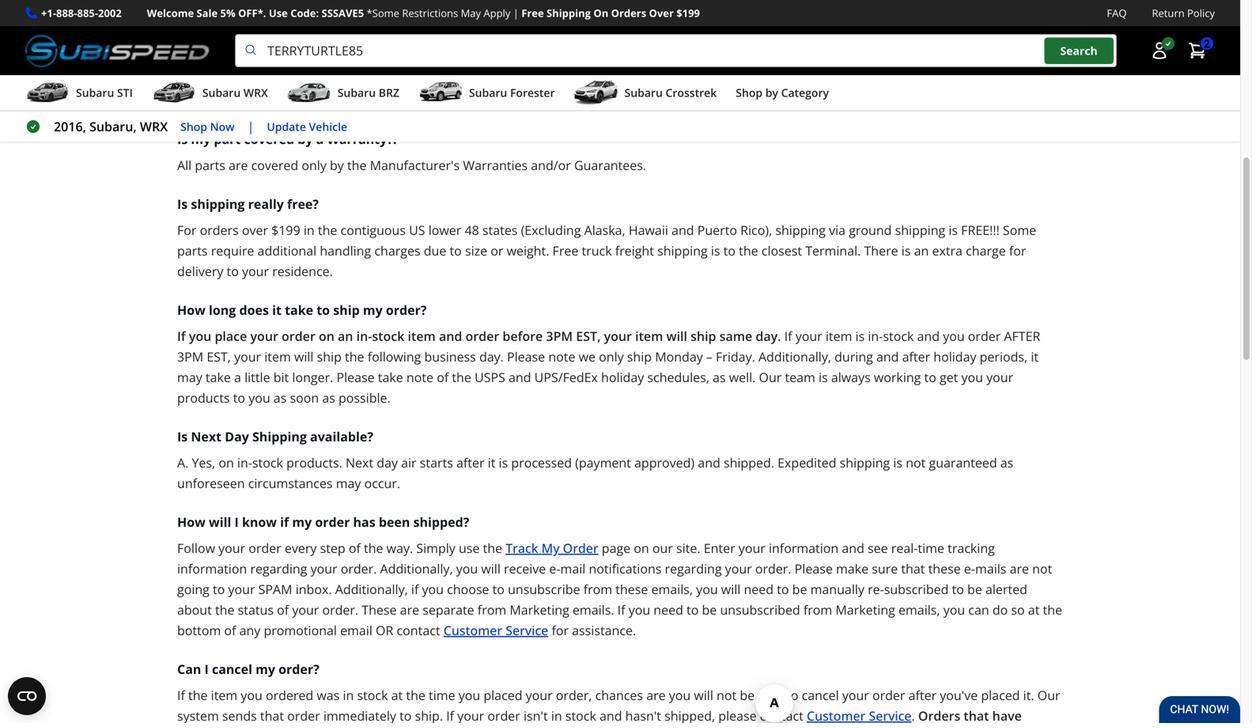 Task type: locate. For each thing, give the bounding box(es) containing it.
0 vertical spatial |
[[513, 6, 519, 20]]

4 subaru from the left
[[469, 85, 507, 100]]

1 e- from the left
[[549, 560, 561, 577]]

1 regarding from the left
[[250, 560, 307, 577]]

est, inside if your item is in-stock and you order after 3pm est, your item will ship the following business day. please note we only ship monday – friday. additionally, during and after holiday periods, it may take a little bit longer. please take note of the usps and ups/fedex holiday schedules, as well. our team is always working to get you your products to you as soon as possible.
[[207, 348, 231, 365]]

a subaru crosstrek thumbnail image image
[[574, 81, 618, 105]]

wrx right have
[[244, 85, 268, 100]]

after inside if the item you ordered was in stock at the time you placed your order, chances are you will not be able to cancel your order after you've placed it. our system sends that order immediately to ship. if your order isn't in stock and hasn't shipped, please contact
[[909, 687, 937, 704]]

these down notifications
[[616, 581, 648, 598]]

additionally, inside if your item is in-stock and you order after 3pm est, your item will ship the following business day. please note we only ship monday – friday. additionally, during and after holiday periods, it may take a little bit longer. please take note of the usps and ups/fedex holiday schedules, as well. our team is always working to get you your products to you as soon as possible.
[[759, 348, 831, 365]]

1 vertical spatial holiday
[[601, 369, 644, 386]]

1 vertical spatial may
[[177, 369, 202, 386]]

regarding
[[250, 560, 307, 577], [665, 560, 722, 577]]

1 vertical spatial track
[[506, 540, 538, 557]]

subaru inside subaru crosstrek dropdown button
[[625, 85, 663, 100]]

orders
[[200, 222, 239, 239]]

0 horizontal spatial cancel
[[212, 661, 252, 678]]

subaru inside subaru wrx dropdown button
[[202, 85, 241, 100]]

if inside page on our site. enter your information and see real-time tracking information regarding your order. additionally, you will receive e-mail notifications regarding your order. please make sure that these e-mails are not going to your spam inbox. additionally, if you choose to unsubscribe from these emails, you will need to be manually re-subscribed to be alerted about the status of your order. these are separate from marketing emails. if you need to be unsubscribed from marketing emails, you can do so at the bottom of any promotional email or contact
[[618, 601, 625, 618]]

0 vertical spatial at
[[1028, 601, 1040, 618]]

weight.
[[507, 242, 549, 259]]

1 vertical spatial that
[[260, 707, 284, 723]]

1 horizontal spatial next
[[346, 454, 374, 471]]

1 horizontal spatial time
[[918, 540, 945, 557]]

redeem inside if you have a coupon, you may redeem it in your shopping cart. simply enter the coupon code and hit "apply". you will see the discount amount deducted from your total amount on qualified item(s).
[[360, 71, 406, 88]]

item
[[408, 328, 436, 345], [635, 328, 663, 345], [826, 328, 852, 345], [264, 348, 291, 365], [211, 687, 238, 704]]

a subaru sti thumbnail image image
[[25, 81, 70, 105]]

time inside if the item you ordered was in stock at the time you placed your order, chances are you will not be able to cancel your order after you've placed it. our system sends that order immediately to ship. if your order isn't in stock and hasn't shipped, please contact
[[429, 687, 455, 704]]

stock up immediately
[[357, 687, 388, 704]]

if you have a coupon, you may redeem it in your shopping cart. simply enter the coupon code and hit "apply". you will see the discount amount deducted from your total amount on qualified item(s).
[[177, 71, 1021, 109]]

covered for only
[[251, 157, 298, 174]]

stock down is next day shipping available?
[[252, 454, 283, 471]]

3 is from the top
[[177, 428, 188, 445]]

in inside if you have a coupon, you may redeem it in your shopping cart. simply enter the coupon code and hit "apply". you will see the discount amount deducted from your total amount on qualified item(s).
[[420, 71, 431, 88]]

1 vertical spatial do
[[993, 601, 1008, 618]]

next left day in the left of the page
[[346, 454, 374, 471]]

if up "team"
[[785, 328, 792, 345]]

0 horizontal spatial regarding
[[250, 560, 307, 577]]

track
[[394, 6, 427, 23], [506, 540, 538, 557]]

part
[[214, 131, 241, 148]]

cancel inside if the item you ordered was in stock at the time you placed your order, chances are you will not be able to cancel your order after you've placed it. our system sends that order immediately to ship. if your order isn't in stock and hasn't shipped, please contact
[[802, 687, 839, 704]]

0 horizontal spatial day.
[[479, 348, 504, 365]]

contact inside if the item you ordered was in stock at the time you placed your order, chances are you will not be able to cancel your order after you've placed it. our system sends that order immediately to ship. if your order isn't in stock and hasn't shipped, please contact
[[760, 707, 804, 723]]

stock
[[372, 328, 405, 345], [883, 328, 914, 345], [252, 454, 283, 471], [357, 687, 388, 704], [566, 707, 596, 723]]

assistance.
[[572, 622, 636, 639]]

please
[[507, 348, 545, 365], [337, 369, 375, 386], [795, 560, 833, 577]]

0 horizontal spatial coupon
[[298, 45, 345, 62]]

shopping
[[464, 71, 519, 88]]

see
[[874, 71, 894, 88], [868, 540, 888, 557]]

our right it.
[[1038, 687, 1061, 704]]

place
[[215, 328, 247, 345]]

is up for at the left
[[177, 196, 188, 213]]

only inside if your item is in-stock and you order after 3pm est, your item will ship the following business day. please note we only ship monday – friday. additionally, during and after holiday periods, it may take a little bit longer. please take note of the usps and ups/fedex holiday schedules, as well. our team is always working to get you your products to you as soon as possible.
[[599, 348, 624, 365]]

1 horizontal spatial for
[[1009, 242, 1026, 259]]

time inside page on our site. enter your information and see real-time tracking information regarding your order. additionally, you will receive e-mail notifications regarding your order. please make sure that these e-mails are not going to your spam inbox. additionally, if you choose to unsubscribe from these emails, you will need to be manually re-subscribed to be alerted about the status of your order. these are separate from marketing emails. if you need to be unsubscribed from marketing emails, you can do so at the bottom of any promotional email or contact
[[918, 540, 945, 557]]

may inside if your item is in-stock and you order after 3pm est, your item will ship the following business day. please note we only ship monday – friday. additionally, during and after holiday periods, it may take a little bit longer. please take note of the usps and ups/fedex holiday schedules, as well. our team is always working to get you your products to you as soon as possible.
[[177, 369, 202, 386]]

if inside if your item is in-stock and you order after 3pm est, your item will ship the following business day. please note we only ship monday – friday. additionally, during and after holiday periods, it may take a little bit longer. please take note of the usps and ups/fedex holiday schedules, as well. our team is always working to get you your products to you as soon as possible.
[[785, 328, 792, 345]]

of down spam
[[277, 601, 289, 618]]

order right the your
[[461, 6, 497, 23]]

please up possible.
[[337, 369, 375, 386]]

1 vertical spatial amount
[[329, 92, 375, 109]]

|
[[513, 6, 519, 20], [247, 118, 254, 135]]

subispeed logo image
[[25, 34, 210, 67]]

be left the unsubscribed
[[702, 601, 717, 618]]

a
[[287, 45, 295, 62], [245, 71, 252, 88], [316, 131, 324, 148], [234, 369, 241, 386]]

can
[[177, 661, 201, 678]]

as right "guaranteed" at the bottom
[[1001, 454, 1014, 471]]

1 horizontal spatial track
[[506, 540, 538, 557]]

due
[[424, 242, 446, 259]]

1 horizontal spatial day.
[[756, 328, 781, 345]]

parts inside for orders over $199 in the contiguous us lower 48 states (excluding alaska, hawaii and puerto rico), shipping via ground shipping is free!!! some parts require additional handling charges due to size or weight. free truck freight shipping is to the closest terminal. there is an extra charge for delivery to your residence.
[[177, 242, 208, 259]]

time for the
[[429, 687, 455, 704]]

not inside if the item you ordered was in stock at the time you placed your order, chances are you will not be able to cancel your order after you've placed it. our system sends that order immediately to ship. if your order isn't in stock and hasn't shipped, please contact
[[717, 687, 737, 704]]

of
[[437, 369, 449, 386], [349, 540, 361, 557], [277, 601, 289, 618], [224, 622, 236, 639]]

size
[[465, 242, 487, 259]]

sti
[[117, 85, 133, 100]]

if inside page on our site. enter your information and see real-time tracking information regarding your order. additionally, you will receive e-mail notifications regarding your order. please make sure that these e-mails are not going to your spam inbox. additionally, if you choose to unsubscribe from these emails, you will need to be manually re-subscribed to be alerted about the status of your order. these are separate from marketing emails. if you need to be unsubscribed from marketing emails, you can do so at the bottom of any promotional email or contact
[[411, 581, 419, 598]]

2 vertical spatial may
[[336, 475, 361, 492]]

subaru sti
[[76, 85, 133, 100]]

you
[[188, 71, 210, 88], [306, 71, 328, 88], [189, 328, 211, 345], [943, 328, 965, 345], [962, 369, 983, 386], [249, 389, 270, 406], [456, 560, 478, 577], [422, 581, 444, 598], [696, 581, 718, 598], [629, 601, 650, 618], [944, 601, 965, 618], [241, 687, 263, 704], [459, 687, 480, 704], [669, 687, 691, 704]]

subaru inside subaru sti 'dropdown button'
[[76, 85, 114, 100]]

2 horizontal spatial by
[[766, 85, 778, 100]]

is up all
[[177, 131, 188, 148]]

1 horizontal spatial order
[[563, 540, 599, 557]]

the down rico),
[[739, 242, 758, 259]]

if for order
[[177, 328, 186, 345]]

if for in-
[[785, 328, 792, 345]]

$199 up additional at the left top of the page
[[271, 222, 300, 239]]

i up have
[[228, 45, 232, 62]]

to right 'subscribed'
[[952, 581, 964, 598]]

see inside if you have a coupon, you may redeem it in your shopping cart. simply enter the coupon code and hit "apply". you will see the discount amount deducted from your total amount on qualified item(s).
[[874, 71, 894, 88]]

0 vertical spatial time
[[918, 540, 945, 557]]

open widget image
[[8, 677, 46, 715]]

schedules,
[[647, 369, 710, 386]]

sure
[[872, 560, 898, 577]]

1 vertical spatial need
[[654, 601, 683, 618]]

0 vertical spatial covered
[[244, 131, 294, 148]]

take
[[285, 302, 313, 319], [206, 369, 231, 386], [378, 369, 403, 386]]

it left processed
[[488, 454, 496, 471]]

free!!!
[[961, 222, 1000, 239]]

warranty?:
[[327, 131, 397, 148]]

0 vertical spatial for
[[1009, 242, 1026, 259]]

inbox.
[[296, 581, 332, 598]]

item inside if the item you ordered was in stock at the time you placed your order, chances are you will not be able to cancel your order after you've placed it. our system sends that order immediately to ship. if your order isn't in stock and hasn't shipped, please contact
[[211, 687, 238, 704]]

0 horizontal spatial or
[[491, 242, 504, 259]]

2 how from the top
[[177, 302, 206, 319]]

please inside page on our site. enter your information and see real-time tracking information regarding your order. additionally, you will receive e-mail notifications regarding your order. please make sure that these e-mails are not going to your spam inbox. additionally, if you choose to unsubscribe from these emails, you will need to be manually re-subscribed to be alerted about the status of your order. these are separate from marketing emails. if you need to be unsubscribed from marketing emails, you can do so at the bottom of any promotional email or contact
[[795, 560, 833, 577]]

parts down for at the left
[[177, 242, 208, 259]]

in- up following
[[357, 328, 372, 345]]

freight
[[615, 242, 654, 259]]

next inside a. yes, on in-stock products. next day air starts after it is processed (payment approved) and shipped. expedited shipping is not guaranteed as unforeseen circumstances may occur.
[[346, 454, 374, 471]]

for
[[177, 222, 197, 239]]

may inside a. yes, on in-stock products. next day air starts after it is processed (payment approved) and shipped. expedited shipping is not guaranteed as unforeseen circumstances may occur.
[[336, 475, 361, 492]]

really
[[248, 196, 284, 213]]

be inside if the item you ordered was in stock at the time you placed your order, chances are you will not be able to cancel your order after you've placed it. our system sends that order immediately to ship. if your order isn't in stock and hasn't shipped, please contact
[[740, 687, 755, 704]]

0 horizontal spatial track
[[394, 6, 427, 23]]

you've
[[940, 687, 978, 704]]

shipping left the on
[[547, 6, 591, 20]]

0 horizontal spatial holiday
[[601, 369, 644, 386]]

additionally, down way.
[[380, 560, 453, 577]]

2 marketing from the left
[[836, 601, 895, 618]]

a up coupon,
[[287, 45, 295, 62]]

hasn't
[[626, 707, 661, 723]]

after right starts on the left of page
[[456, 454, 485, 471]]

0 horizontal spatial for
[[552, 622, 569, 639]]

0 horizontal spatial contact
[[397, 622, 440, 639]]

2 subaru from the left
[[202, 85, 241, 100]]

0 vertical spatial please
[[507, 348, 545, 365]]

and right usps
[[509, 369, 531, 386]]

1 horizontal spatial emails,
[[899, 601, 940, 618]]

1 vertical spatial via
[[829, 222, 846, 239]]

0 vertical spatial shipping
[[547, 6, 591, 20]]

0 vertical spatial order?
[[386, 302, 427, 319]]

0 vertical spatial may
[[331, 71, 356, 88]]

0 horizontal spatial these
[[616, 581, 648, 598]]

are up hasn't
[[647, 687, 666, 704]]

from up customer service link
[[478, 601, 506, 618]]

coupon up a subaru brz thumbnail image
[[298, 45, 345, 62]]

1 vertical spatial if
[[411, 581, 419, 598]]

1 marketing from the left
[[510, 601, 569, 618]]

stock inside if your item is in-stock and you order after 3pm est, your item will ship the following business day. please note we only ship monday – friday. additionally, during and after holiday periods, it may take a little bit longer. please take note of the usps and ups/fedex holiday schedules, as well. our team is always working to get you your products to you as soon as possible.
[[883, 328, 914, 345]]

is up during
[[856, 328, 865, 345]]

885-
[[77, 6, 98, 20]]

2 vertical spatial by
[[330, 157, 344, 174]]

3pm up the products
[[177, 348, 203, 365]]

0 vertical spatial i
[[228, 45, 232, 62]]

0 horizontal spatial at
[[391, 687, 403, 704]]

soon
[[290, 389, 319, 406]]

1 vertical spatial parts
[[177, 242, 208, 259]]

are down 'part'
[[229, 157, 248, 174]]

0 vertical spatial if
[[280, 514, 289, 531]]

1 vertical spatial next
[[346, 454, 374, 471]]

e-
[[549, 560, 561, 577], [964, 560, 975, 577]]

that inside page on our site. enter your information and see real-time tracking information regarding your order. additionally, you will receive e-mail notifications regarding your order. please make sure that these e-mails are not going to your spam inbox. additionally, if you choose to unsubscribe from these emails, you will need to be manually re-subscribed to be alerted about the status of your order. these are separate from marketing emails. if you need to be unsubscribed from marketing emails, you can do so at the bottom of any promotional email or contact
[[901, 560, 925, 577]]

subaru brz button
[[287, 78, 400, 110]]

1 horizontal spatial est,
[[576, 328, 601, 345]]

redeem down code?
[[360, 71, 406, 88]]

our up search input field
[[663, 6, 684, 23]]

–
[[706, 348, 713, 365]]

order down know
[[249, 540, 281, 557]]

contact down able
[[760, 707, 804, 723]]

0 vertical spatial day.
[[756, 328, 781, 345]]

day.
[[756, 328, 781, 345], [479, 348, 504, 365]]

item(s).
[[452, 92, 495, 109]]

3 subaru from the left
[[338, 85, 376, 100]]

if the item you ordered was in stock at the time you placed your order, chances are you will not be able to cancel your order after you've placed it. our system sends that order immediately to ship. if your order isn't in stock and hasn't shipped, please contact
[[177, 687, 1061, 723]]

1 horizontal spatial our
[[1038, 687, 1061, 704]]

at up immediately
[[391, 687, 403, 704]]

be
[[792, 581, 807, 598], [968, 581, 982, 598], [702, 601, 717, 618], [740, 687, 755, 704]]

you up assistance.
[[629, 601, 650, 618]]

if left place
[[177, 328, 186, 345]]

not
[[906, 454, 926, 471], [1033, 560, 1052, 577], [717, 687, 737, 704]]

1 vertical spatial cancel
[[802, 687, 839, 704]]

shipped,
[[665, 707, 715, 723]]

is
[[177, 131, 188, 148], [177, 196, 188, 213], [177, 428, 188, 445]]

is for is next day shipping available?
[[177, 428, 188, 445]]

can i cancel my order?
[[177, 661, 319, 678]]

subaru left brz
[[338, 85, 376, 100]]

by inside dropdown button
[[766, 85, 778, 100]]

update vehicle
[[267, 119, 347, 134]]

subaru left sti
[[76, 85, 114, 100]]

1 horizontal spatial |
[[513, 6, 519, 20]]

how will i know if my order has been shipped?
[[177, 514, 469, 531]]

0 vertical spatial only
[[302, 157, 327, 174]]

0 vertical spatial cancel
[[212, 661, 252, 678]]

day. inside if your item is in-stock and you order after 3pm est, your item will ship the following business day. please note we only ship monday – friday. additionally, during and after holiday periods, it may take a little bit longer. please take note of the usps and ups/fedex holiday schedules, as well. our team is always working to get you your products to you as soon as possible.
[[479, 348, 504, 365]]

i left know
[[235, 514, 239, 531]]

my up following
[[363, 302, 383, 319]]

ship down handling
[[333, 302, 360, 319]]

able
[[758, 687, 783, 704]]

0 horizontal spatial $199
[[271, 222, 300, 239]]

is right "team"
[[819, 369, 828, 386]]

expedited
[[778, 454, 837, 471]]

1 vertical spatial only
[[599, 348, 624, 365]]

an left extra on the right of the page
[[914, 242, 929, 259]]

contact right the on
[[617, 6, 660, 23]]

amount
[[974, 71, 1021, 88], [329, 92, 375, 109]]

you up the total
[[306, 71, 328, 88]]

2 vertical spatial please
[[795, 560, 833, 577]]

2 regarding from the left
[[665, 560, 722, 577]]

2 horizontal spatial contact
[[760, 707, 804, 723]]

0 vertical spatial is
[[177, 131, 188, 148]]

promotional
[[264, 622, 337, 639]]

placed
[[484, 687, 523, 704], [981, 687, 1020, 704]]

1 subaru from the left
[[76, 85, 114, 100]]

1 horizontal spatial if
[[411, 581, 419, 598]]

0 vertical spatial how
[[177, 45, 206, 62]]

3pm right the before
[[546, 328, 573, 345]]

guaranteed
[[929, 454, 997, 471]]

track my order link
[[506, 540, 599, 557]]

2 is from the top
[[177, 196, 188, 213]]

subaru inside subaru brz dropdown button
[[338, 85, 376, 100]]

2 vertical spatial is
[[177, 428, 188, 445]]

+1-888-885-2002
[[41, 6, 122, 20]]

1 horizontal spatial at
[[1028, 601, 1040, 618]]

1 horizontal spatial that
[[901, 560, 925, 577]]

e- down tracking
[[964, 560, 975, 577]]

1 vertical spatial please
[[337, 369, 375, 386]]

redeem up coupon,
[[235, 45, 284, 62]]

friday.
[[716, 348, 755, 365]]

button image
[[1150, 41, 1169, 60]]

1 vertical spatial order?
[[279, 661, 319, 678]]

of down the business
[[437, 369, 449, 386]]

holiday
[[934, 348, 977, 365], [601, 369, 644, 386]]

holiday up get
[[934, 348, 977, 365]]

orders
[[611, 6, 647, 20]]

subaru for subaru wrx
[[202, 85, 241, 100]]

order left isn't
[[488, 707, 520, 723]]

if for ordered
[[177, 687, 185, 704]]

need down notifications
[[654, 601, 683, 618]]

1 vertical spatial by
[[298, 131, 313, 148]]

may up the products
[[177, 369, 202, 386]]

subaru inside subaru forester "dropdown button"
[[469, 85, 507, 100]]

our inside if the item you ordered was in stock at the time you placed your order, chances are you will not be able to cancel your order after you've placed it. our system sends that order immediately to ship. if your order isn't in stock and hasn't shipped, please contact
[[1038, 687, 1061, 704]]

free
[[522, 6, 544, 20], [553, 242, 579, 259]]

of inside if your item is in-stock and you order after 3pm est, your item will ship the following business day. please note we only ship monday – friday. additionally, during and after holiday periods, it may take a little bit longer. please take note of the usps and ups/fedex holiday schedules, as well. our team is always working to get you your products to you as soon as possible.
[[437, 369, 449, 386]]

if up system
[[177, 687, 185, 704]]

1 horizontal spatial an
[[914, 242, 929, 259]]

after inside if your item is in-stock and you order after 3pm est, your item will ship the following business day. please note we only ship monday – friday. additionally, during and after holiday periods, it may take a little bit longer. please take note of the usps and ups/fedex holiday schedules, as well. our team is always working to get you your products to you as soon as possible.
[[902, 348, 930, 365]]

5 subaru from the left
[[625, 85, 663, 100]]

at right so
[[1028, 601, 1040, 618]]

1 vertical spatial shop
[[181, 119, 207, 134]]

order. up the unsubscribed
[[755, 560, 792, 577]]

0 vertical spatial simply
[[552, 71, 591, 88]]

and inside a. yes, on in-stock products. next day air starts after it is processed (payment approved) and shipped. expedited shipping is not guaranteed as unforeseen circumstances may occur.
[[698, 454, 721, 471]]

+1-888-885-2002 link
[[41, 5, 122, 21]]

2 vertical spatial additionally,
[[335, 581, 408, 598]]

it inside if you have a coupon, you may redeem it in your shopping cart. simply enter the coupon code and hit "apply". you will see the discount amount deducted from your total amount on qualified item(s).
[[409, 71, 417, 88]]

a inside if you have a coupon, you may redeem it in your shopping cart. simply enter the coupon code and hit "apply". you will see the discount amount deducted from your total amount on qualified item(s).
[[245, 71, 252, 88]]

if you place your order on an in-stock item and order before 3pm est, your item will ship same day.
[[177, 328, 785, 345]]

a subaru brz thumbnail image image
[[287, 81, 331, 105]]

on inside page on our site. enter your information and see real-time tracking information regarding your order. additionally, you will receive e-mail notifications regarding your order. please make sure that these e-mails are not going to your spam inbox. additionally, if you choose to unsubscribe from these emails, you will need to be manually re-subscribed to be alerted about the status of your order. these are separate from marketing emails. if you need to be unsubscribed from marketing emails, you can do so at the bottom of any promotional email or contact
[[634, 540, 649, 557]]

1 vertical spatial not
[[1033, 560, 1052, 577]]

it inside a. yes, on in-stock products. next day air starts after it is processed (payment approved) and shipped. expedited shipping is not guaranteed as unforeseen circumstances may occur.
[[488, 454, 496, 471]]

take down residence.
[[285, 302, 313, 319]]

0 vertical spatial next
[[191, 428, 222, 445]]

3 how from the top
[[177, 514, 206, 531]]

subscribed
[[884, 581, 949, 598]]

1 vertical spatial time
[[429, 687, 455, 704]]

0 vertical spatial not
[[906, 454, 926, 471]]

subaru
[[76, 85, 114, 100], [202, 85, 241, 100], [338, 85, 376, 100], [469, 85, 507, 100], [625, 85, 663, 100]]

periods,
[[980, 348, 1028, 365]]

well.
[[729, 369, 756, 386]]

unsubscribed
[[720, 601, 800, 618]]

if inside if you have a coupon, you may redeem it in your shopping cart. simply enter the coupon code and hit "apply". you will see the discount amount deducted from your total amount on qualified item(s).
[[177, 71, 185, 88]]

1 horizontal spatial placed
[[981, 687, 1020, 704]]

emails, down 'subscribed'
[[899, 601, 940, 618]]

these
[[929, 560, 961, 577], [616, 581, 648, 598]]

1 horizontal spatial simply
[[552, 71, 591, 88]]

see right you
[[874, 71, 894, 88]]

please down the before
[[507, 348, 545, 365]]

the right about
[[215, 601, 235, 618]]

0 horizontal spatial placed
[[484, 687, 523, 704]]

that inside if the item you ordered was in stock at the time you placed your order, chances are you will not be able to cancel your order after you've placed it. our system sends that order immediately to ship. if your order isn't in stock and hasn't shipped, please contact
[[260, 707, 284, 723]]

0 horizontal spatial time
[[429, 687, 455, 704]]

from up emails.
[[584, 581, 612, 598]]

all
[[177, 157, 192, 174]]

any
[[239, 622, 261, 639]]

the up system
[[188, 687, 208, 704]]

1 vertical spatial contact
[[397, 622, 440, 639]]

time for real-
[[918, 540, 945, 557]]

on inside if you have a coupon, you may redeem it in your shopping cart. simply enter the coupon code and hit "apply". you will see the discount amount deducted from your total amount on qualified item(s).
[[378, 92, 394, 109]]

customer
[[444, 622, 502, 639]]

shop inside dropdown button
[[736, 85, 763, 100]]

1 horizontal spatial only
[[599, 348, 624, 365]]

0 vertical spatial additionally,
[[759, 348, 831, 365]]

simply right the cart.
[[552, 71, 591, 88]]

1 vertical spatial redeem
[[360, 71, 406, 88]]

a subaru forester thumbnail image image
[[418, 81, 463, 105]]

search input field
[[235, 34, 1117, 67]]

may down code?
[[331, 71, 356, 88]]

will inside if the item you ordered was in stock at the time you placed your order, chances are you will not be able to cancel your order after you've placed it. our system sends that order immediately to ship. if your order isn't in stock and hasn't shipped, please contact
[[694, 687, 714, 704]]

brz
[[379, 85, 400, 100]]

1 vertical spatial at
[[391, 687, 403, 704]]

1 vertical spatial simply
[[416, 540, 456, 557]]

free right apply
[[522, 6, 544, 20]]

1 horizontal spatial free
[[553, 242, 579, 259]]

has
[[353, 514, 376, 531]]

our
[[663, 6, 684, 23], [653, 540, 673, 557]]

to right able
[[787, 687, 799, 704]]

contiguous
[[341, 222, 406, 239]]

email
[[340, 622, 373, 639]]

| right 'part'
[[247, 118, 254, 135]]

after inside a. yes, on in-stock products. next day air starts after it is processed (payment approved) and shipped. expedited shipping is not guaranteed as unforeseen circumstances may occur.
[[456, 454, 485, 471]]

how for how long does it take to ship my order?
[[177, 302, 206, 319]]

1 horizontal spatial coupon
[[652, 71, 696, 88]]

1 is from the top
[[177, 131, 188, 148]]

are up alerted
[[1010, 560, 1029, 577]]

our inside page on our site. enter your information and see real-time tracking information regarding your order. additionally, you will receive e-mail notifications regarding your order. please make sure that these e-mails are not going to your spam inbox. additionally, if you choose to unsubscribe from these emails, you will need to be manually re-subscribed to be alerted about the status of your order. these are separate from marketing emails. if you need to be unsubscribed from marketing emails, you can do so at the bottom of any promotional email or contact
[[653, 540, 673, 557]]

free?
[[287, 196, 319, 213]]

little
[[245, 369, 270, 386]]

1 horizontal spatial need
[[744, 581, 774, 598]]

cancel right able
[[802, 687, 839, 704]]

0 vertical spatial by
[[766, 85, 778, 100]]

get
[[940, 369, 958, 386]]

est, down place
[[207, 348, 231, 365]]

1 how from the top
[[177, 45, 206, 62]]

how up follow
[[177, 514, 206, 531]]

from inside if you have a coupon, you may redeem it in your shopping cart. simply enter the coupon code and hit "apply". you will see the discount amount deducted from your total amount on qualified item(s).
[[236, 92, 265, 109]]

track up receive
[[506, 540, 538, 557]]

0 horizontal spatial free
[[522, 6, 544, 20]]

how for how do i redeem a coupon code?
[[177, 45, 206, 62]]

is next day shipping available?
[[177, 428, 373, 445]]

for right service
[[552, 622, 569, 639]]

0 horizontal spatial e-
[[549, 560, 561, 577]]

is for is my part covered by a warranty?:
[[177, 131, 188, 148]]

0 horizontal spatial do
[[209, 45, 225, 62]]

need up the unsubscribed
[[744, 581, 774, 598]]

see inside page on our site. enter your information and see real-time tracking information regarding your order. additionally, you will receive e-mail notifications regarding your order. please make sure that these e-mails are not going to your spam inbox. additionally, if you choose to unsubscribe from these emails, you will need to be manually re-subscribed to be alerted about the status of your order. these are separate from marketing emails. if you need to be unsubscribed from marketing emails, you can do so at the bottom of any promotional email or contact
[[868, 540, 888, 557]]

or inside for orders over $199 in the contiguous us lower 48 states (excluding alaska, hawaii and puerto rico), shipping via ground shipping is free!!! some parts require additional handling charges due to size or weight. free truck freight shipping is to the closest terminal. there is an extra charge for delivery to your residence.
[[491, 242, 504, 259]]

if up "deducted"
[[177, 71, 185, 88]]

0 vertical spatial order
[[461, 6, 497, 23]]

my up "every"
[[292, 514, 312, 531]]

please
[[719, 707, 757, 723]]

holiday left schedules,
[[601, 369, 644, 386]]

usps
[[475, 369, 505, 386]]

0 horizontal spatial that
[[260, 707, 284, 723]]

are inside if the item you ordered was in stock at the time you placed your order, chances are you will not be able to cancel your order after you've placed it. our system sends that order immediately to ship. if your order isn't in stock and hasn't shipped, please contact
[[647, 687, 666, 704]]

is for is shipping really free?
[[177, 196, 188, 213]]



Task type: vqa. For each thing, say whether or not it's contained in the screenshot.
Front inside the CUS6A1311A26 Cusco 26mm Front Sway Bar - 2015+ STI
no



Task type: describe. For each thing, give the bounding box(es) containing it.
business
[[424, 348, 476, 365]]

follow
[[177, 540, 215, 557]]

a subaru wrx thumbnail image image
[[152, 81, 196, 105]]

in- inside if your item is in-stock and you order after 3pm est, your item will ship the following business day. please note we only ship monday – friday. additionally, during and after holiday periods, it may take a little bit longer. please take note of the usps and ups/fedex holiday schedules, as well. our team is always working to get you your products to you as soon as possible.
[[868, 328, 883, 345]]

shipping up 'closest'
[[776, 222, 826, 239]]

of left "any"
[[224, 622, 236, 639]]

as inside a. yes, on in-stock products. next day air starts after it is processed (payment approved) and shipped. expedited shipping is not guaranteed as unforeseen circumstances may occur.
[[1001, 454, 1014, 471]]

0 horizontal spatial take
[[206, 369, 231, 386]]

1 horizontal spatial these
[[929, 560, 961, 577]]

unsubscribe
[[508, 581, 580, 598]]

may inside if you have a coupon, you may redeem it in your shopping cart. simply enter the coupon code and hit "apply". you will see the discount amount deducted from your total amount on qualified item(s).
[[331, 71, 356, 88]]

2 horizontal spatial take
[[378, 369, 403, 386]]

*some
[[367, 6, 400, 20]]

order down ordered
[[287, 707, 320, 723]]

0 vertical spatial need
[[744, 581, 774, 598]]

guarantees.
[[574, 157, 646, 174]]

not inside page on our site. enter your information and see real-time tracking information regarding your order. additionally, you will receive e-mail notifications regarding your order. please make sure that these e-mails are not going to your spam inbox. additionally, if you choose to unsubscribe from these emails, you will need to be manually re-subscribed to be alerted about the status of your order. these are separate from marketing emails. if you need to be unsubscribed from marketing emails, you can do so at the bottom of any promotional email or contact
[[1033, 560, 1052, 577]]

our inside if your item is in-stock and you order after 3pm est, your item will ship the following business day. please note we only ship monday – friday. additionally, during and after holiday periods, it may take a little bit longer. please take note of the usps and ups/fedex holiday schedules, as well. our team is always working to get you your products to you as soon as possible.
[[759, 369, 782, 386]]

as down bit
[[274, 389, 287, 406]]

service
[[506, 622, 549, 639]]

order. up email
[[322, 601, 359, 618]]

the left 'discount'
[[898, 71, 917, 88]]

circumstances
[[248, 475, 333, 492]]

1 horizontal spatial holiday
[[934, 348, 977, 365]]

to down little
[[233, 389, 245, 406]]

order. down step
[[341, 560, 377, 577]]

ship.
[[415, 707, 443, 723]]

0 horizontal spatial next
[[191, 428, 222, 445]]

my left 'part'
[[191, 131, 211, 148]]

and/or
[[531, 157, 571, 174]]

stock inside a. yes, on in-stock products. next day air starts after it is processed (payment approved) and shipped. expedited shipping is not guaranteed as unforeseen circumstances may occur.
[[252, 454, 283, 471]]

and inside for orders over $199 in the contiguous us lower 48 states (excluding alaska, hawaii and puerto rico), shipping via ground shipping is free!!! some parts require additional handling charges due to size or weight. free truck freight shipping is to the closest terminal. there is an extra charge for delivery to your residence.
[[672, 222, 694, 239]]

bit
[[274, 369, 289, 386]]

you up "shipped," at the right of the page
[[669, 687, 691, 704]]

is left processed
[[499, 454, 508, 471]]

in- inside a. yes, on in-stock products. next day air starts after it is processed (payment approved) and shipped. expedited shipping is not guaranteed as unforeseen circumstances may occur.
[[237, 454, 252, 471]]

status
[[238, 601, 274, 618]]

will up choose
[[481, 560, 501, 577]]

stock down order,
[[566, 707, 596, 723]]

coupon,
[[255, 71, 303, 88]]

0 vertical spatial est,
[[576, 328, 601, 345]]

after
[[1004, 328, 1041, 345]]

you left place
[[189, 328, 211, 345]]

to down residence.
[[317, 302, 330, 319]]

order left you've at right
[[873, 687, 905, 704]]

be left manually
[[792, 581, 807, 598]]

to right going
[[213, 581, 225, 598]]

subaru,
[[89, 118, 137, 135]]

0 horizontal spatial by
[[298, 131, 313, 148]]

puerto
[[698, 222, 737, 239]]

make
[[836, 560, 869, 577]]

shipping up extra on the right of the page
[[895, 222, 946, 239]]

hit
[[757, 71, 773, 88]]

states
[[483, 222, 518, 239]]

item up during
[[826, 328, 852, 345]]

shipping up "orders"
[[191, 196, 245, 213]]

you left can
[[944, 601, 965, 618]]

coupon inside if you have a coupon, you may redeem it in your shopping cart. simply enter the coupon code and hit "apply". you will see the discount amount deducted from your total amount on qualified item(s).
[[652, 71, 696, 88]]

follow your order every step of the way. simply use the track my order
[[177, 540, 599, 557]]

you up choose
[[456, 560, 478, 577]]

ordered
[[266, 687, 313, 704]]

will inside if you have a coupon, you may redeem it in your shopping cart. simply enter the coupon code and hit "apply". you will see the discount amount deducted from your total amount on qualified item(s).
[[852, 71, 871, 88]]

0 horizontal spatial need
[[654, 601, 683, 618]]

code
[[700, 71, 728, 88]]

0 vertical spatial amount
[[974, 71, 1021, 88]]

team
[[785, 369, 816, 386]]

to up the unsubscribed
[[777, 581, 789, 598]]

1 vertical spatial for
[[552, 622, 569, 639]]

shop for shop by category
[[736, 85, 763, 100]]

1 vertical spatial additionally,
[[380, 560, 453, 577]]

item up bit
[[264, 348, 291, 365]]

is down puerto
[[711, 242, 720, 259]]

additional
[[258, 242, 317, 259]]

your inside for orders over $199 in the contiguous us lower 48 states (excluding alaska, hawaii and puerto rico), shipping via ground shipping is free!!! some parts require additional handling charges due to size or weight. free truck freight shipping is to the closest terminal. there is an extra charge for delivery to your residence.
[[242, 263, 269, 280]]

and up working
[[877, 348, 899, 365]]

subaru for subaru brz
[[338, 85, 376, 100]]

possible.
[[339, 389, 391, 406]]

require
[[211, 242, 254, 259]]

day
[[225, 428, 249, 445]]

site.
[[676, 540, 701, 557]]

ups/fedex
[[535, 369, 598, 386]]

manufacturer's
[[370, 157, 460, 174]]

your
[[430, 6, 458, 23]]

charges
[[375, 242, 421, 259]]

mails
[[975, 560, 1007, 577]]

wrx inside subaru wrx dropdown button
[[244, 85, 268, 100]]

do inside page on our site. enter your information and see real-time tracking information regarding your order. additionally, you will receive e-mail notifications regarding your order. please make sure that these e-mails are not going to your spam inbox. additionally, if you choose to unsubscribe from these emails, you will need to be manually re-subscribed to be alerted about the status of your order. these are separate from marketing emails. if you need to be unsubscribed from marketing emails, you can do so at the bottom of any promotional email or contact
[[993, 601, 1008, 618]]

you
[[826, 71, 848, 88]]

and inside if you have a coupon, you may redeem it in your shopping cart. simply enter the coupon code and hit "apply". you will see the discount amount deducted from your total amount on qualified item(s).
[[731, 71, 754, 88]]

subaru for subaru forester
[[469, 85, 507, 100]]

a right update
[[316, 131, 324, 148]]

order inside if your item is in-stock and you order after 3pm est, your item will ship the following business day. please note we only ship monday – friday. additionally, during and after holiday periods, it may take a little bit longer. please take note of the usps and ups/fedex holiday schedules, as well. our team is always working to get you your products to you as soon as possible.
[[968, 328, 1001, 345]]

or
[[376, 622, 393, 639]]

can
[[969, 601, 989, 618]]

you up separate
[[422, 581, 444, 598]]

to right choose
[[493, 581, 505, 598]]

0 vertical spatial track
[[394, 6, 427, 23]]

will up the monday
[[667, 328, 687, 345]]

and up get
[[917, 328, 940, 345]]

and inside if the item you ordered was in stock at the time you placed your order, chances are you will not be able to cancel your order after you've placed it. our system sends that order immediately to ship. if your order isn't in stock and hasn't shipped, please contact
[[600, 707, 622, 723]]

1 horizontal spatial take
[[285, 302, 313, 319]]

1 placed from the left
[[484, 687, 523, 704]]

1 vertical spatial shipping
[[252, 428, 307, 445]]

2 e- from the left
[[964, 560, 975, 577]]

1 horizontal spatial information
[[769, 540, 839, 557]]

service
[[748, 6, 789, 23]]

you up sends
[[241, 687, 263, 704]]

choose
[[447, 581, 489, 598]]

some
[[1003, 222, 1037, 239]]

you up get
[[943, 328, 965, 345]]

my up ordered
[[256, 661, 275, 678]]

if right ship.
[[446, 707, 454, 723]]

approved)
[[635, 454, 695, 471]]

0 horizontal spatial i
[[205, 661, 209, 678]]

you down enter
[[696, 581, 718, 598]]

0 horizontal spatial emails,
[[652, 581, 693, 598]]

lower
[[429, 222, 461, 239]]

from down manually
[[804, 601, 832, 618]]

is left "guaranteed" at the bottom
[[894, 454, 903, 471]]

return
[[1152, 6, 1185, 20]]

delivery
[[177, 263, 223, 280]]

is right there at the top of the page
[[902, 242, 911, 259]]

to down puerto
[[724, 242, 736, 259]]

the left following
[[345, 348, 364, 365]]

going
[[177, 581, 210, 598]]

subaru for subaru sti
[[76, 85, 114, 100]]

i for redeem
[[228, 45, 232, 62]]

and inside page on our site. enter your information and see real-time tracking information regarding your order. additionally, you will receive e-mail notifications regarding your order. please make sure that these e-mails are not going to your spam inbox. additionally, if you choose to unsubscribe from these emails, you will need to be manually re-subscribed to be alerted about the status of your order. these are separate from marketing emails. if you need to be unsubscribed from marketing emails, you can do so at the bottom of any promotional email or contact
[[842, 540, 865, 557]]

shop for shop now
[[181, 119, 207, 134]]

the right enter
[[629, 71, 649, 88]]

0 horizontal spatial only
[[302, 157, 327, 174]]

(payment
[[575, 454, 631, 471]]

it inside if your item is in-stock and you order after 3pm est, your item will ship the following business day. please note we only ship monday – friday. additionally, during and after holiday periods, it may take a little bit longer. please take note of the usps and ups/fedex holiday schedules, as well. our team is always working to get you your products to you as soon as possible.
[[1031, 348, 1039, 365]]

will inside if your item is in-stock and you order after 3pm est, your item will ship the following business day. please note we only ship monday – friday. additionally, during and after holiday periods, it may take a little bit longer. please take note of the usps and ups/fedex holiday schedules, as well. our team is always working to get you your products to you as soon as possible.
[[294, 348, 314, 365]]

may
[[461, 6, 481, 20]]

monday
[[655, 348, 703, 365]]

subaru crosstrek button
[[574, 78, 717, 110]]

for orders over $199 in the contiguous us lower 48 states (excluding alaska, hawaii and puerto rico), shipping via ground shipping is free!!! some parts require additional handling charges due to size or weight. free truck freight shipping is to the closest terminal. there is an extra charge for delivery to your residence.
[[177, 222, 1037, 280]]

(excluding
[[521, 222, 581, 239]]

terminal.
[[806, 242, 861, 259]]

shipping inside a. yes, on in-stock products. next day air starts after it is processed (payment approved) and shipped. expedited shipping is not guaranteed as unforeseen circumstances may occur.
[[840, 454, 890, 471]]

available?
[[310, 428, 373, 445]]

1 horizontal spatial please
[[507, 348, 545, 365]]

how do i redeem a coupon code?
[[177, 45, 384, 62]]

on inside a. yes, on in-stock products. next day air starts after it is processed (payment approved) and shipped. expedited shipping is not guaranteed as unforeseen circumstances may occur.
[[219, 454, 234, 471]]

customer service link
[[687, 6, 789, 23]]

occur.
[[364, 475, 400, 492]]

2 button
[[1180, 35, 1215, 67]]

shipping down hawaii
[[658, 242, 708, 259]]

code:
[[291, 6, 319, 20]]

faq link
[[1107, 5, 1127, 21]]

0 horizontal spatial |
[[247, 118, 254, 135]]

starts
[[420, 454, 453, 471]]

0 vertical spatial or
[[600, 6, 613, 23]]

we
[[579, 348, 596, 365]]

over
[[649, 6, 674, 20]]

0 vertical spatial coupon
[[298, 45, 345, 62]]

tracking
[[948, 540, 995, 557]]

will up follow
[[209, 514, 231, 531]]

i for know
[[235, 514, 239, 531]]

on down 'how long does it take to ship my order?'
[[319, 328, 335, 345]]

order up the business
[[466, 328, 499, 345]]

1 horizontal spatial order?
[[386, 302, 427, 319]]

1 horizontal spatial $199
[[677, 6, 700, 20]]

you right get
[[962, 369, 983, 386]]

$199 inside for orders over $199 in the contiguous us lower 48 states (excluding alaska, hawaii and puerto rico), shipping via ground shipping is free!!! some parts require additional handling charges due to size or weight. free truck freight shipping is to the closest terminal. there is an extra charge for delivery to your residence.
[[271, 222, 300, 239]]

the left way.
[[364, 540, 383, 557]]

sssave5
[[322, 6, 364, 20]]

the up handling
[[318, 222, 337, 239]]

for inside for orders over $199 in the contiguous us lower 48 states (excluding alaska, hawaii and puerto rico), shipping via ground shipping is free!!! some parts require additional handling charges due to size or weight. free truck freight shipping is to the closest terminal. there is an extra charge for delivery to your residence.
[[1009, 242, 1026, 259]]

0 vertical spatial redeem
[[235, 45, 284, 62]]

alerted
[[986, 581, 1028, 598]]

following
[[368, 348, 421, 365]]

spam
[[258, 581, 292, 598]]

welcome
[[147, 6, 194, 20]]

0 horizontal spatial an
[[338, 328, 353, 345]]

are right these
[[400, 601, 419, 618]]

subaru crosstrek
[[625, 85, 717, 100]]

in right isn't
[[551, 707, 562, 723]]

via inside for orders over $199 in the contiguous us lower 48 states (excluding alaska, hawaii and puerto rico), shipping via ground shipping is free!!! some parts require additional handling charges due to size or weight. free truck freight shipping is to the closest terminal. there is an extra charge for delivery to your residence.
[[829, 222, 846, 239]]

you down little
[[249, 389, 270, 406]]

shipped?
[[413, 514, 469, 531]]

1 horizontal spatial 3pm
[[546, 328, 573, 345]]

to left get
[[924, 369, 937, 386]]

0 vertical spatial contact
[[617, 6, 660, 23]]

the up ship.
[[406, 687, 426, 704]]

real-
[[891, 540, 918, 557]]

item up following
[[408, 328, 436, 345]]

be up can
[[968, 581, 982, 598]]

1 vertical spatial information
[[177, 560, 247, 577]]

0 horizontal spatial if
[[280, 514, 289, 531]]

3pm inside if your item is in-stock and you order after 3pm est, your item will ship the following business day. please note we only ship monday – friday. additionally, during and after holiday periods, it may take a little bit longer. please take note of the usps and ups/fedex holiday schedules, as well. our team is always working to get you your products to you as soon as possible.
[[177, 348, 203, 365]]

1 vertical spatial note
[[407, 369, 434, 386]]

you down the customer at the bottom left of page
[[459, 687, 480, 704]]

0 vertical spatial our
[[663, 6, 684, 23]]

in right was
[[343, 687, 354, 704]]

0 vertical spatial parts
[[195, 157, 225, 174]]

1 vertical spatial wrx
[[140, 118, 168, 135]]

ship up "–"
[[691, 328, 716, 345]]

as right soon
[[322, 389, 335, 406]]

always
[[831, 369, 871, 386]]

stock up following
[[372, 328, 405, 345]]

a inside if your item is in-stock and you order after 3pm est, your item will ship the following business day. please note we only ship monday – friday. additionally, during and after holiday periods, it may take a little bit longer. please take note of the usps and ups/fedex holiday schedules, as well. our team is always working to get you your products to you as soon as possible.
[[234, 369, 241, 386]]

free inside for orders over $199 in the contiguous us lower 48 states (excluding alaska, hawaii and puerto rico), shipping via ground shipping is free!!! some parts require additional handling charges due to size or weight. free truck freight shipping is to the closest terminal. there is an extra charge for delivery to your residence.
[[553, 242, 579, 259]]

1 vertical spatial these
[[616, 581, 648, 598]]

the down the warranty?:
[[347, 157, 367, 174]]

deducted
[[177, 92, 233, 109]]

1 horizontal spatial in-
[[357, 328, 372, 345]]

on
[[594, 6, 609, 20]]

1 horizontal spatial shipping
[[547, 6, 591, 20]]

does
[[239, 302, 269, 319]]

the right so
[[1043, 601, 1063, 618]]

ship left the monday
[[627, 348, 652, 365]]

order down 'how long does it take to ship my order?'
[[282, 328, 315, 345]]

an inside for orders over $199 in the contiguous us lower 48 states (excluding alaska, hawaii and puerto rico), shipping via ground shipping is free!!! some parts require additional handling charges due to size or weight. free truck freight shipping is to the closest terminal. there is an extra charge for delivery to your residence.
[[914, 242, 929, 259]]

to left size
[[450, 242, 462, 259]]

code?
[[348, 45, 384, 62]]

1 vertical spatial emails,
[[899, 601, 940, 618]]

my
[[542, 540, 560, 557]]

products.
[[286, 454, 342, 471]]

0 horizontal spatial simply
[[416, 540, 456, 557]]

+1-
[[41, 6, 56, 20]]

discount
[[920, 71, 971, 88]]

2 placed from the left
[[981, 687, 1020, 704]]

you up "deducted"
[[188, 71, 210, 88]]

air
[[401, 454, 417, 471]]

0 horizontal spatial order?
[[279, 661, 319, 678]]

contact inside page on our site. enter your information and see real-time tracking information regarding your order. additionally, you will receive e-mail notifications regarding your order. please make sure that these e-mails are not going to your spam inbox. additionally, if you choose to unsubscribe from these emails, you will need to be manually re-subscribed to be alerted about the status of your order. these are separate from marketing emails. if you need to be unsubscribed from marketing emails, you can do so at the bottom of any promotional email or contact
[[397, 622, 440, 639]]

if for coupon,
[[177, 71, 185, 88]]

at inside if the item you ordered was in stock at the time you placed your order, chances are you will not be able to cancel your order after you've placed it. our system sends that order immediately to ship. if your order isn't in stock and hasn't shipped, please contact
[[391, 687, 403, 704]]

to left ship.
[[400, 707, 412, 723]]

the down the business
[[452, 369, 471, 386]]

hawaii
[[629, 222, 668, 239]]

and up the business
[[439, 328, 462, 345]]

how for how will i know if my order has been shipped?
[[177, 514, 206, 531]]

in inside for orders over $199 in the contiguous us lower 48 states (excluding alaska, hawaii and puerto rico), shipping via ground shipping is free!!! some parts require additional handling charges due to size or weight. free truck freight shipping is to the closest terminal. there is an extra charge for delivery to your residence.
[[304, 222, 315, 239]]

will up the unsubscribed
[[721, 581, 741, 598]]

to down site.
[[687, 601, 699, 618]]

how long does it take to ship my order?
[[177, 302, 427, 319]]

not inside a. yes, on in-stock products. next day air starts after it is processed (payment approved) and shipped. expedited shipping is not guaranteed as unforeseen circumstances may occur.
[[906, 454, 926, 471]]

receive
[[504, 560, 546, 577]]

simply inside if you have a coupon, you may redeem it in your shopping cart. simply enter the coupon code and hit "apply". you will see the discount amount deducted from your total amount on qualified item(s).
[[552, 71, 591, 88]]

as left the well.
[[713, 369, 726, 386]]

enter
[[704, 540, 735, 557]]

charge
[[966, 242, 1006, 259]]

subaru for subaru crosstrek
[[625, 85, 663, 100]]

0 horizontal spatial via
[[500, 6, 517, 23]]

it right does
[[272, 302, 282, 319]]

at inside page on our site. enter your information and see real-time tracking information regarding your order. additionally, you will receive e-mail notifications regarding your order. please make sure that these e-mails are not going to your spam inbox. additionally, if you choose to unsubscribe from these emails, you will need to be manually re-subscribed to be alerted about the status of your order. these are separate from marketing emails. if you need to be unsubscribed from marketing emails, you can do so at the bottom of any promotional email or contact
[[1028, 601, 1040, 618]]

order,
[[556, 687, 592, 704]]

the right use
[[483, 540, 502, 557]]

order up step
[[315, 514, 350, 531]]

to down "require"
[[227, 263, 239, 280]]

covered for by
[[244, 131, 294, 148]]

0 horizontal spatial please
[[337, 369, 375, 386]]

enter
[[594, 71, 626, 88]]

have
[[213, 71, 242, 88]]

1 horizontal spatial note
[[549, 348, 576, 365]]



